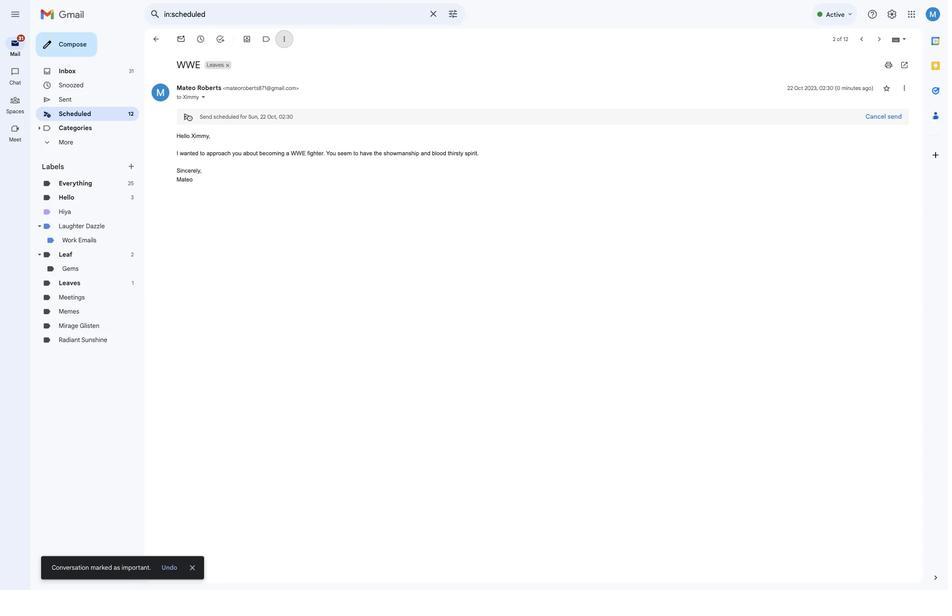 Task type: vqa. For each thing, say whether or not it's contained in the screenshot.
Umlaut associated with Re: Aunt Tina
no



Task type: locate. For each thing, give the bounding box(es) containing it.
0 horizontal spatial 31
[[21, 39, 26, 46]]

2 horizontal spatial to
[[393, 167, 398, 174]]

leaves button
[[228, 68, 250, 77]]

leaves
[[230, 68, 249, 76], [65, 311, 89, 319]]

of
[[930, 40, 936, 47]]

1
[[146, 311, 149, 319]]

sent
[[65, 107, 80, 115]]

1 vertical spatial leaves
[[65, 311, 89, 319]]

mail navigation
[[0, 32, 35, 591]]

leaf link
[[65, 279, 80, 287]]

thirsty
[[498, 167, 515, 174]]

0 horizontal spatial hello
[[65, 215, 83, 224]]

hello
[[196, 148, 211, 155], [65, 215, 83, 224]]

snooze image
[[218, 39, 228, 49]]

roberts
[[219, 94, 246, 102]]

the
[[416, 167, 425, 174]]

leaves down gems
[[65, 311, 89, 319]]

inbox link
[[65, 75, 84, 83]]

1 horizontal spatial 12
[[937, 40, 942, 47]]

you
[[362, 167, 373, 174]]

31
[[21, 39, 26, 46], [143, 75, 149, 83]]

31 link
[[6, 38, 29, 55]]

1 heading from the top
[[0, 88, 34, 96]]

hello ximmy,
[[196, 148, 234, 155]]

wwe
[[196, 65, 223, 79], [323, 167, 340, 174]]

hello for hello ximmy,
[[196, 148, 211, 155]]

meetings
[[65, 326, 94, 335]]

laughter dazzle
[[65, 247, 117, 256]]

memes link
[[65, 342, 88, 351]]

12
[[937, 40, 942, 47], [143, 123, 149, 130]]

1 vertical spatial wwe
[[323, 167, 340, 174]]

show details image
[[223, 105, 229, 111]]

1 vertical spatial 12
[[143, 123, 149, 130]]

1 horizontal spatial to
[[222, 167, 228, 174]]

inbox
[[65, 75, 84, 83]]

heading
[[0, 88, 34, 96], [0, 152, 34, 159]]

labels heading
[[47, 180, 141, 190]]

alert
[[16, 23, 948, 32]]

1 horizontal spatial hello
[[196, 148, 211, 155]]

leaves up roberts on the top left of page
[[230, 68, 249, 76]]

wwe right a
[[323, 167, 340, 174]]

0 vertical spatial 12
[[937, 40, 942, 47]]

0 vertical spatial hello
[[196, 148, 211, 155]]

0 vertical spatial leaves
[[230, 68, 249, 76]]

clear search image
[[472, 5, 491, 25]]

hiya
[[65, 231, 79, 240]]

mail
[[11, 56, 23, 64]]

minu
[[935, 94, 948, 102]]

1 horizontal spatial leaves
[[230, 68, 249, 76]]

hello for hello
[[65, 215, 83, 224]]

0 vertical spatial wwe
[[196, 65, 223, 79]]

spirit.
[[517, 167, 532, 174]]

0 horizontal spatial 12
[[143, 123, 149, 130]]

to down mateo
[[196, 104, 202, 112]]

hello up hiya link
[[65, 215, 83, 224]]

labels
[[47, 180, 71, 190]]

add to tasks image
[[240, 39, 250, 49]]

1 vertical spatial heading
[[0, 152, 34, 159]]

scheduled
[[65, 122, 101, 131]]

gems link
[[69, 295, 87, 303]]

0 vertical spatial 31
[[21, 39, 26, 46]]

heading down spaces heading
[[0, 152, 34, 159]]

blood
[[480, 167, 496, 174]]

0 horizontal spatial wwe
[[196, 65, 223, 79]]

heading up "spaces"
[[0, 88, 34, 96]]

work
[[69, 263, 85, 272]]

0 vertical spatial heading
[[0, 88, 34, 96]]

leaves inside button
[[230, 68, 249, 76]]

wwe up mateo
[[196, 65, 223, 79]]

dazzle
[[96, 247, 117, 256]]

to left have
[[393, 167, 398, 174]]

to right wanted
[[222, 167, 228, 174]]

(0
[[928, 94, 934, 102]]

leaves for leaves link
[[65, 311, 89, 319]]

0 horizontal spatial leaves
[[65, 311, 89, 319]]

hello left ximmy,
[[196, 148, 211, 155]]

1 vertical spatial hello
[[65, 215, 83, 224]]

to
[[196, 104, 202, 112], [222, 167, 228, 174], [393, 167, 398, 174]]

1 horizontal spatial wwe
[[323, 167, 340, 174]]

1 vertical spatial 31
[[143, 75, 149, 83]]

mateo
[[196, 94, 217, 102]]

1 horizontal spatial 31
[[143, 75, 149, 83]]

and
[[467, 167, 478, 174]]

leaf
[[65, 279, 80, 287]]

spaces heading
[[0, 120, 34, 128]]

compose
[[65, 45, 96, 54]]



Task type: describe. For each thing, give the bounding box(es) containing it.
leaves link
[[65, 311, 89, 319]]

hiya link
[[65, 231, 79, 240]]

snoozed link
[[65, 91, 93, 99]]

search in emails image
[[163, 7, 181, 25]]

compose button
[[40, 36, 108, 63]]

hello link
[[65, 215, 83, 224]]

2
[[925, 40, 928, 47]]

31 inside mail navigation
[[21, 39, 26, 46]]

2 of 12
[[925, 40, 942, 47]]

becoming
[[288, 167, 316, 174]]

everything
[[65, 200, 102, 208]]

laughter
[[65, 247, 94, 256]]

gmail image
[[45, 6, 99, 26]]

a
[[318, 167, 321, 174]]

i
[[196, 167, 198, 174]]

gems
[[69, 295, 87, 303]]

Search in emails search field
[[160, 4, 517, 28]]

22 oct 2023, 02:30 (0 minu cell
[[875, 93, 948, 103]]

i wanted to approach you about becoming a wwe fighter. you seem to have the showmanship and blood thirsty spirit.
[[196, 167, 532, 174]]

oct
[[882, 94, 892, 102]]

fighter.
[[341, 167, 361, 174]]

leaves for leaves button
[[230, 68, 249, 76]]

you
[[258, 167, 268, 174]]

work emails
[[69, 263, 107, 272]]

about
[[270, 167, 286, 174]]

ximmy
[[203, 104, 221, 112]]

emails
[[87, 263, 107, 272]]

Search in emails text field
[[182, 11, 470, 21]]

memes
[[65, 342, 88, 351]]

work emails link
[[69, 263, 107, 272]]

22
[[875, 94, 881, 102]]

main menu image
[[11, 10, 23, 22]]

2 heading from the top
[[0, 152, 34, 159]]

0 horizontal spatial to
[[196, 104, 202, 112]]

22 oct 2023, 02:30 (0 minu
[[875, 94, 948, 102]]

sent link
[[65, 107, 80, 115]]

categories link
[[65, 138, 102, 147]]

showmanship
[[426, 167, 466, 174]]

25
[[142, 200, 149, 208]]

wanted
[[200, 167, 220, 174]]

meetings link
[[65, 326, 94, 335]]

mateo roberts
[[196, 94, 246, 102]]

spaces
[[7, 120, 27, 127]]

everything link
[[65, 200, 102, 208]]

to ximmy
[[196, 104, 221, 112]]

2023,
[[894, 94, 909, 102]]

snoozed
[[65, 91, 93, 99]]

back to scheduled image
[[168, 39, 178, 49]]

move to inbox image
[[269, 39, 279, 49]]

ximmy,
[[213, 148, 234, 155]]

labels image
[[291, 39, 301, 49]]

have
[[400, 167, 414, 174]]

mail heading
[[0, 56, 34, 64]]

scheduled link
[[65, 122, 101, 131]]

approach
[[229, 167, 256, 174]]

categories
[[65, 138, 102, 147]]

laughter dazzle link
[[65, 247, 117, 256]]

seem
[[375, 167, 391, 174]]

02:30
[[910, 94, 926, 102]]



